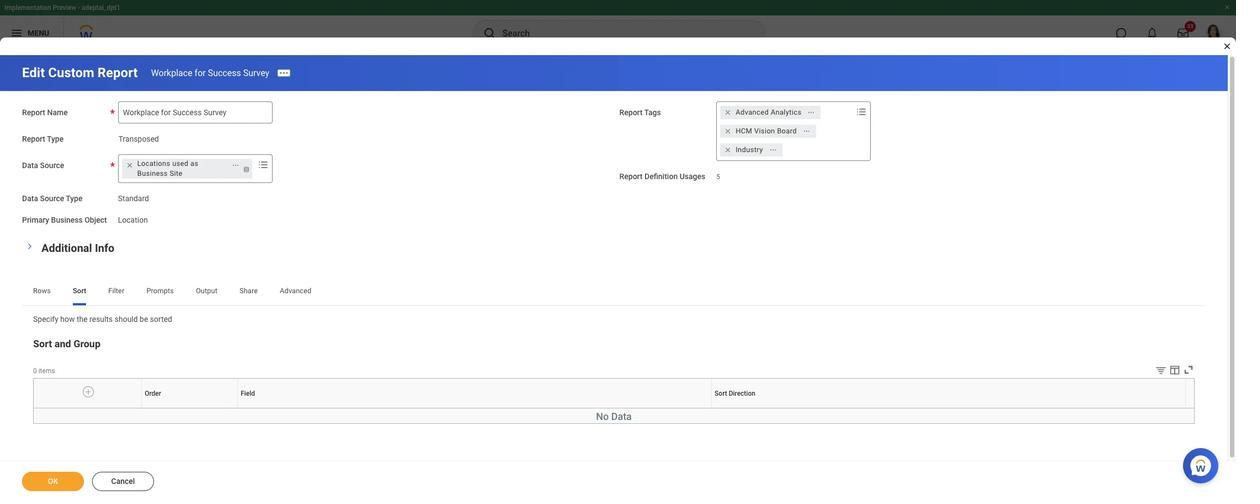 Task type: locate. For each thing, give the bounding box(es) containing it.
direction
[[729, 390, 756, 398], [955, 409, 957, 409]]

field
[[241, 390, 255, 398], [477, 409, 478, 409]]

tab list containing rows
[[22, 279, 1206, 306]]

workplace for success survey
[[151, 68, 269, 78]]

workplace for success survey element
[[151, 68, 269, 78]]

rows
[[33, 287, 51, 295]]

sort
[[73, 287, 86, 295], [33, 339, 52, 350], [715, 390, 727, 398], [954, 409, 955, 409]]

1 vertical spatial field
[[477, 409, 478, 409]]

x small image left hcm
[[723, 126, 734, 137]]

definition
[[645, 172, 678, 181]]

industry
[[736, 146, 763, 154]]

report up data source
[[22, 135, 45, 144]]

as
[[190, 160, 198, 168]]

related actions image right board
[[803, 127, 811, 135]]

cancel button
[[92, 473, 154, 492]]

1 vertical spatial business
[[51, 216, 83, 225]]

order for order field sort direction
[[190, 409, 192, 409]]

1 vertical spatial order
[[190, 409, 192, 409]]

0 vertical spatial x small image
[[723, 145, 734, 156]]

business
[[137, 169, 168, 178], [51, 216, 83, 225]]

locations
[[137, 160, 170, 168]]

report left 'definition'
[[620, 172, 643, 181]]

related actions image inside locations used as business site, press delete to clear value. option
[[232, 162, 239, 169]]

profile logan mcneil element
[[1199, 21, 1230, 45]]

1 vertical spatial source
[[40, 194, 64, 203]]

sort for sort and group
[[33, 339, 52, 350]]

2 x small image from the top
[[723, 126, 734, 137]]

0 vertical spatial data
[[22, 161, 38, 170]]

info
[[95, 242, 114, 255]]

additional info button
[[41, 242, 114, 255]]

source for data source
[[40, 161, 64, 170]]

1 horizontal spatial type
[[66, 194, 83, 203]]

data up primary
[[22, 194, 38, 203]]

0 vertical spatial type
[[47, 135, 64, 144]]

direction inside row element
[[729, 390, 756, 398]]

related actions image right analytics
[[808, 109, 816, 116]]

order inside row element
[[145, 390, 161, 398]]

x small image for industry
[[723, 145, 734, 156]]

report definition usages
[[620, 172, 706, 181]]

vision
[[755, 127, 775, 135]]

0 vertical spatial source
[[40, 161, 64, 170]]

data down 'report type'
[[22, 161, 38, 170]]

1 horizontal spatial field
[[477, 409, 478, 409]]

advanced up hcm
[[736, 108, 769, 116]]

0 vertical spatial related actions image
[[808, 109, 816, 116]]

filter
[[108, 287, 124, 295]]

report left tags
[[620, 108, 643, 117]]

type down name
[[47, 135, 64, 144]]

custom
[[48, 65, 94, 81]]

x small image
[[723, 107, 734, 118], [723, 126, 734, 137]]

data for data source type
[[22, 194, 38, 203]]

related actions image for locations used as business site
[[232, 162, 239, 169]]

and
[[55, 339, 71, 350]]

0 horizontal spatial order
[[145, 390, 161, 398]]

x small image left industry element at the right of page
[[723, 145, 734, 156]]

locations used as business site, press delete to clear value. option
[[122, 159, 252, 179]]

type up primary business object
[[66, 194, 83, 203]]

5 button
[[717, 173, 722, 182]]

report left name
[[22, 108, 45, 117]]

business down data source type
[[51, 216, 83, 225]]

implementation preview -   adeptai_dpt1
[[4, 4, 120, 12]]

Report Name text field
[[118, 102, 273, 124]]

x small image inside hcm vision board, press delete to clear value. option
[[723, 126, 734, 137]]

edit
[[22, 65, 45, 81]]

advanced inside tab list
[[280, 287, 312, 295]]

source up primary business object
[[40, 194, 64, 203]]

1 horizontal spatial order
[[190, 409, 192, 409]]

edit custom report
[[22, 65, 138, 81]]

share
[[240, 287, 258, 295]]

data
[[22, 161, 38, 170], [22, 194, 38, 203], [611, 411, 632, 423]]

0 vertical spatial advanced
[[736, 108, 769, 116]]

related actions image for advanced analytics
[[808, 109, 816, 116]]

0 vertical spatial x small image
[[723, 107, 734, 118]]

how
[[60, 315, 75, 324]]

1 vertical spatial type
[[66, 194, 83, 203]]

type
[[47, 135, 64, 144], [66, 194, 83, 203]]

report right custom
[[98, 65, 138, 81]]

source down 'report type'
[[40, 161, 64, 170]]

close environment banner image
[[1225, 4, 1231, 10]]

sort for sort direction
[[715, 390, 727, 398]]

advanced analytics element
[[736, 108, 802, 118]]

0 vertical spatial field
[[241, 390, 255, 398]]

data source type
[[22, 194, 83, 203]]

hcm vision board
[[736, 127, 797, 135]]

1 vertical spatial related actions image
[[803, 127, 811, 135]]

advanced inside option
[[736, 108, 769, 116]]

report type
[[22, 135, 64, 144]]

2 source from the top
[[40, 194, 64, 203]]

0 horizontal spatial field
[[241, 390, 255, 398]]

search image
[[483, 26, 496, 40]]

x small image left advanced analytics element
[[723, 107, 734, 118]]

tab list
[[22, 279, 1206, 306]]

report for report type
[[22, 135, 45, 144]]

x small image left locations
[[124, 160, 135, 171]]

workday assistant region
[[1184, 444, 1223, 484]]

data source type element
[[118, 188, 149, 204]]

0 horizontal spatial advanced
[[280, 287, 312, 295]]

sorted
[[150, 315, 172, 324]]

plus image
[[84, 387, 92, 397]]

1 source from the top
[[40, 161, 64, 170]]

0 horizontal spatial x small image
[[124, 160, 135, 171]]

prompts
[[147, 287, 174, 295]]

sort direction
[[715, 390, 756, 398]]

0 vertical spatial direction
[[729, 390, 756, 398]]

2 vertical spatial related actions image
[[232, 162, 239, 169]]

business down locations
[[137, 169, 168, 178]]

order
[[145, 390, 161, 398], [190, 409, 192, 409]]

related actions image left prompts image
[[232, 162, 239, 169]]

primary business object
[[22, 216, 107, 225]]

source
[[40, 161, 64, 170], [40, 194, 64, 203]]

cancel
[[111, 478, 135, 486]]

report
[[98, 65, 138, 81], [22, 108, 45, 117], [620, 108, 643, 117], [22, 135, 45, 144], [620, 172, 643, 181]]

adeptai_dpt1
[[82, 4, 120, 12]]

0 horizontal spatial direction
[[729, 390, 756, 398]]

toolbar
[[1147, 365, 1195, 379]]

data right no
[[611, 411, 632, 423]]

1 horizontal spatial business
[[137, 169, 168, 178]]

x small image inside advanced analytics, press delete to clear value. option
[[723, 107, 734, 118]]

ok
[[48, 478, 58, 486]]

advanced right "share"
[[280, 287, 312, 295]]

report tags
[[620, 108, 661, 117]]

1 vertical spatial data
[[22, 194, 38, 203]]

advanced
[[736, 108, 769, 116], [280, 287, 312, 295]]

report name
[[22, 108, 68, 117]]

related actions image
[[808, 109, 816, 116], [803, 127, 811, 135], [232, 162, 239, 169]]

1 horizontal spatial direction
[[955, 409, 957, 409]]

hcm vision board element
[[736, 126, 797, 136]]

1 vertical spatial x small image
[[124, 160, 135, 171]]

x small image
[[723, 145, 734, 156], [124, 160, 135, 171]]

0 vertical spatial order
[[145, 390, 161, 398]]

0 items
[[33, 368, 55, 376]]

standard
[[118, 194, 149, 203]]

sort inside tab list
[[73, 287, 86, 295]]

workplace
[[151, 68, 192, 78]]

order field sort direction
[[190, 409, 957, 409]]

0 vertical spatial business
[[137, 169, 168, 178]]

1 vertical spatial advanced
[[280, 287, 312, 295]]

sort and group
[[33, 339, 101, 350]]

x small image inside locations used as business site, press delete to clear value. option
[[124, 160, 135, 171]]

advanced analytics
[[736, 108, 802, 116]]

report for report definition usages
[[620, 172, 643, 181]]

advanced for advanced
[[280, 287, 312, 295]]

1 vertical spatial x small image
[[723, 126, 734, 137]]

advanced for advanced analytics
[[736, 108, 769, 116]]

1 horizontal spatial advanced
[[736, 108, 769, 116]]

sort direction button
[[954, 409, 958, 409]]

1 horizontal spatial x small image
[[723, 145, 734, 156]]

1 x small image from the top
[[723, 107, 734, 118]]

sort inside row element
[[715, 390, 727, 398]]



Task type: vqa. For each thing, say whether or not it's contained in the screenshot.
Report related to Report Type
yes



Task type: describe. For each thing, give the bounding box(es) containing it.
data for data source
[[22, 161, 38, 170]]

site
[[170, 169, 183, 178]]

prompts image
[[855, 105, 869, 119]]

fullscreen image
[[1183, 365, 1195, 377]]

-
[[78, 4, 80, 12]]

additional
[[41, 242, 92, 255]]

data source
[[22, 161, 64, 170]]

object
[[85, 216, 107, 225]]

no
[[596, 411, 609, 423]]

edit custom report dialog
[[0, 0, 1237, 502]]

x small image for advanced analytics
[[723, 107, 734, 118]]

row element
[[34, 379, 1189, 409]]

implementation
[[4, 4, 51, 12]]

items
[[38, 368, 55, 376]]

inbox large image
[[1178, 28, 1189, 39]]

related actions image
[[769, 146, 777, 154]]

close edit custom report image
[[1223, 42, 1232, 51]]

chevron down image
[[26, 240, 34, 253]]

sort for sort
[[73, 287, 86, 295]]

output
[[196, 287, 218, 295]]

edit custom report main content
[[0, 55, 1237, 502]]

notifications large image
[[1147, 28, 1158, 39]]

tags
[[645, 108, 661, 117]]

location
[[118, 216, 148, 225]]

hcm vision board, press delete to clear value. option
[[721, 125, 816, 138]]

order column header
[[142, 409, 239, 410]]

primary
[[22, 216, 49, 225]]

0
[[33, 368, 37, 376]]

items selected list box
[[717, 104, 854, 159]]

locations used as business site
[[137, 160, 198, 178]]

group
[[74, 339, 101, 350]]

industry, press delete to clear value. option
[[721, 144, 783, 157]]

0 horizontal spatial business
[[51, 216, 83, 225]]

click to view/edit grid preferences image
[[1169, 365, 1181, 377]]

specify how the results should be sorted
[[33, 315, 172, 324]]

no data
[[596, 411, 632, 423]]

prompts image
[[257, 158, 270, 172]]

should
[[115, 315, 138, 324]]

1 vertical spatial direction
[[955, 409, 957, 409]]

2 vertical spatial data
[[611, 411, 632, 423]]

source for data source type
[[40, 194, 64, 203]]

name
[[47, 108, 68, 117]]

5
[[717, 173, 720, 181]]

implementation preview -   adeptai_dpt1 banner
[[0, 0, 1237, 51]]

additional info
[[41, 242, 114, 255]]

tab list inside edit custom report main content
[[22, 279, 1206, 306]]

x small image for hcm vision board
[[723, 126, 734, 137]]

report for report name
[[22, 108, 45, 117]]

select to filter grid data image
[[1155, 365, 1168, 377]]

used
[[172, 160, 189, 168]]

report for report tags
[[620, 108, 643, 117]]

hcm
[[736, 127, 753, 135]]

toolbar inside edit custom report main content
[[1147, 365, 1195, 379]]

x small image for locations used as business site
[[124, 160, 135, 171]]

locations used as business site element
[[137, 159, 226, 179]]

0 horizontal spatial type
[[47, 135, 64, 144]]

survey
[[243, 68, 269, 78]]

board
[[777, 127, 797, 135]]

be
[[140, 315, 148, 324]]

industry element
[[736, 145, 763, 155]]

usages
[[680, 172, 706, 181]]

related actions image for hcm vision board
[[803, 127, 811, 135]]

specify
[[33, 315, 58, 324]]

success
[[208, 68, 241, 78]]

order for order
[[145, 390, 161, 398]]

location element
[[118, 214, 148, 225]]

the
[[77, 315, 88, 324]]

business inside locations used as business site
[[137, 169, 168, 178]]

ok button
[[22, 473, 84, 492]]

for
[[195, 68, 206, 78]]

results
[[89, 315, 113, 324]]

preview
[[53, 4, 76, 12]]

advanced analytics, press delete to clear value. option
[[721, 106, 821, 119]]

analytics
[[771, 108, 802, 116]]

field inside row element
[[241, 390, 255, 398]]

field button
[[477, 409, 479, 409]]



